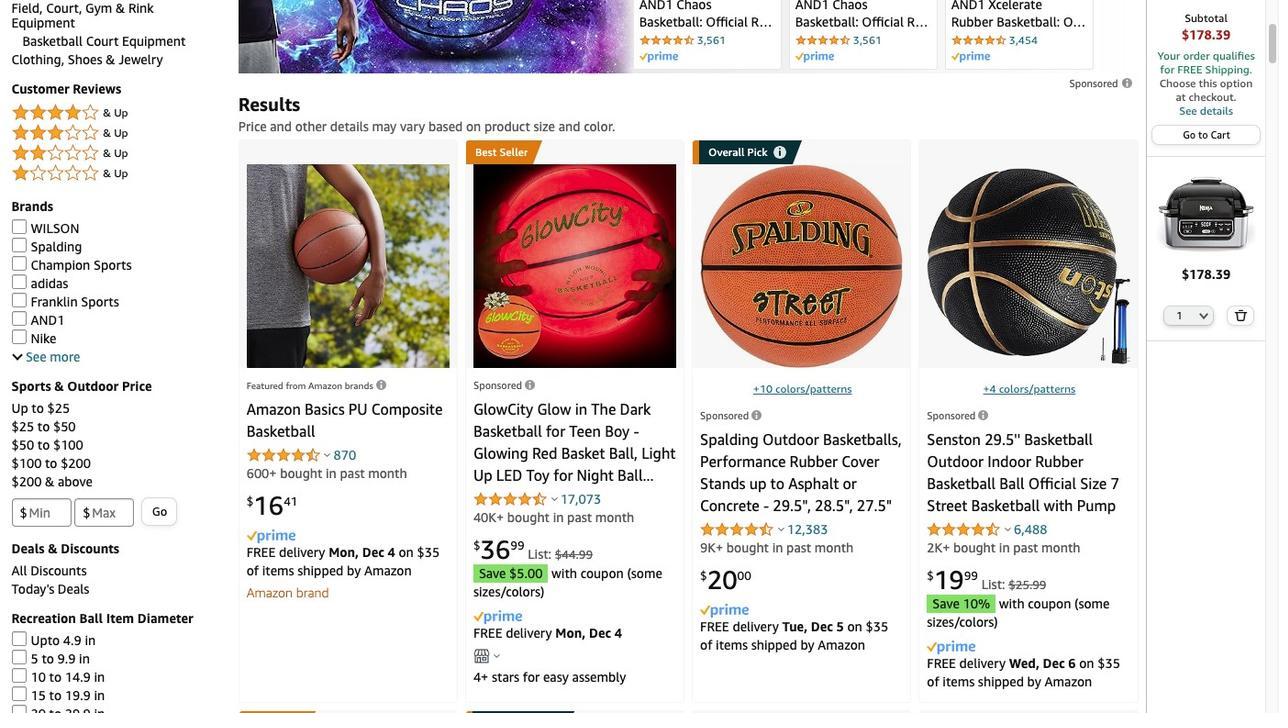 Task type: locate. For each thing, give the bounding box(es) containing it.
5 up 10
[[31, 651, 38, 667]]

up down 40k+ bought in past month
[[530, 532, 549, 550]]

$50 down $25 to $50 link
[[11, 437, 34, 453]]

0 vertical spatial $100
[[53, 437, 83, 453]]

& up down 2 stars & up element
[[103, 167, 128, 180]]

2 horizontal spatial on $35 of items shipped by amazon
[[927, 655, 1120, 689]]

5 to 9.9 in
[[31, 651, 90, 667]]

1 horizontal spatial of
[[700, 637, 713, 653]]

go inside sports & outdoor price element
[[152, 504, 167, 519]]

coupon down $44.99
[[581, 565, 624, 581]]

in for glowcity
[[575, 400, 588, 418]]

bought for 40k+
[[507, 509, 550, 525]]

outdoor down senston on the bottom of the page
[[927, 452, 984, 471]]

dropdown image
[[1200, 312, 1209, 319]]

details
[[1200, 104, 1233, 117], [330, 119, 369, 134]]

10 to 14.9 in
[[31, 669, 105, 685]]

extender expand image
[[12, 350, 22, 361]]

4 stars & up element
[[11, 102, 220, 124]]

0 vertical spatial details
[[1200, 104, 1233, 117]]

dec for mon, dec 4
[[362, 544, 384, 560]]

1 and1 chaos basketball: official r… from the left
[[639, 0, 772, 29]]

- down toy
[[522, 488, 528, 506]]

& up all discounts link
[[48, 541, 57, 557]]

basketball up clothing,
[[22, 33, 83, 49]]

see more
[[26, 349, 80, 365]]

of
[[247, 563, 259, 578], [700, 637, 713, 653], [927, 674, 939, 689]]

best
[[475, 145, 497, 159]]

on right tue,
[[847, 619, 863, 634]]

see down nike link at the top
[[26, 349, 47, 365]]

by
[[347, 563, 361, 578], [801, 637, 815, 653], [1027, 674, 1042, 689]]

save for 36
[[479, 565, 506, 581]]

of inside "element"
[[700, 637, 713, 653]]

1 horizontal spatial $25
[[47, 401, 70, 416]]

1 horizontal spatial basketball:
[[795, 13, 859, 29]]

checkbox image left 15
[[11, 687, 26, 702]]

1 vertical spatial spalding
[[700, 430, 759, 448]]

list: for 19
[[982, 576, 1005, 592]]

3 basketball: from the left
[[997, 13, 1060, 29]]

checkbox image inside 15 to 19.9 in link
[[11, 687, 26, 702]]

+10 colors/patterns
[[753, 381, 852, 395]]

spalding inside brands 'element'
[[31, 239, 82, 255]]

bought up 41
[[280, 465, 322, 481]]

save 10%
[[933, 595, 990, 611]]

to right 'up'
[[770, 474, 785, 493]]

1 eligible for prime. image from the left
[[795, 52, 834, 63]]

$ for 16
[[247, 494, 254, 508]]

1 horizontal spatial go
[[1183, 128, 1196, 140]]

0 vertical spatial list:
[[528, 546, 552, 561]]

to
[[1199, 128, 1208, 140], [32, 401, 44, 416], [37, 419, 50, 434], [37, 437, 50, 453], [45, 456, 57, 471], [770, 474, 785, 493], [42, 651, 54, 667], [49, 669, 62, 685], [49, 688, 62, 703]]

champion
[[31, 257, 90, 273]]

1 horizontal spatial popover image
[[778, 526, 784, 531]]

in down 17,073 "link" at the bottom left of the page
[[553, 509, 564, 525]]

best seller group
[[466, 141, 534, 165]]

bought for 600+
[[280, 465, 322, 481]]

ninja ag301 foodi 5-in-1 indoor electric grill with air fry, roast, bake &amp; dehydrate - programmable, black/silver image
[[1156, 164, 1257, 265]]

1 vertical spatial on $35 of items shipped by amazon
[[700, 619, 888, 653]]

month down 12,383
[[815, 539, 854, 555]]

mon, up easy
[[556, 625, 586, 641]]

1 vertical spatial sizes/colors)
[[927, 614, 998, 629]]

basketball:
[[639, 13, 703, 29], [795, 13, 859, 29], [997, 13, 1060, 29]]

0 horizontal spatial on $35 of items shipped by amazon
[[247, 544, 440, 578]]

2 horizontal spatial official
[[1029, 474, 1076, 493]]

popover image up 2k+ bought in past month
[[1005, 526, 1011, 531]]

1 horizontal spatial deals
[[58, 581, 89, 597]]

colors/patterns for basketball
[[999, 381, 1076, 395]]

1 vertical spatial $200
[[11, 474, 42, 490]]

details inside results price and other details may vary based on product size and color.
[[330, 119, 369, 134]]

17,073 link
[[560, 491, 601, 506]]

spalding inside the spalding outdoor basketballs, performance rubber cover stands up to asphalt or concrete - 29.5", 28.5", 27.5"
[[700, 430, 759, 448]]

1 vertical spatial 4
[[615, 625, 622, 641]]

1 3,561 from the left
[[697, 33, 726, 47]]

on
[[466, 119, 481, 134], [399, 544, 414, 560], [847, 619, 863, 634], [1079, 655, 1094, 671]]

+4 colors/patterns link
[[983, 381, 1076, 395]]

1 horizontal spatial (some
[[1075, 595, 1110, 611]]

1 chaos from the left
[[677, 0, 712, 12]]

and1 xcelerate rubber basketball: o…
[[951, 0, 1086, 29]]

0 vertical spatial $200
[[61, 456, 91, 471]]

$25 up $25 to $50 link
[[47, 401, 70, 416]]

month for 40k+ bought in past month
[[595, 509, 634, 525]]

deals
[[11, 541, 44, 557], [58, 581, 89, 597]]

free inside "element"
[[700, 619, 729, 634]]

rubber up size
[[1035, 452, 1083, 471]]

spalding for spalding outdoor basketballs, performance rubber cover stands up to asphalt or concrete - 29.5", 28.5", 27.5"
[[700, 430, 759, 448]]

on $35 of items shipped by amazon down 10%
[[927, 655, 1120, 689]]

4 checkbox image from the top
[[11, 312, 26, 326]]

2 chaos from the left
[[833, 0, 868, 12]]

save for 19
[[933, 595, 960, 611]]

$ for 19
[[927, 568, 934, 583]]

Min text field
[[11, 499, 71, 527]]

up to $25 $25 to $50 $50 to $100 $100 to $200 $200 & above
[[11, 401, 93, 490]]

outdoor up asphalt at the right bottom of page
[[763, 430, 819, 448]]

$ inside $ 19 99 list: $25.99
[[927, 568, 934, 583]]

0 vertical spatial (some
[[627, 565, 662, 581]]

overall pick
[[709, 145, 768, 159]]

1 horizontal spatial chaos
[[833, 0, 868, 12]]

equipment up jewelry
[[122, 33, 186, 49]]

item
[[106, 611, 134, 626]]

of down "20" on the bottom right
[[700, 637, 713, 653]]

1 horizontal spatial 5
[[837, 619, 844, 634]]

rubber
[[951, 13, 993, 29], [790, 452, 838, 471], [1035, 452, 1083, 471]]

amazon prime image down save 10%
[[927, 640, 976, 654]]

sponsored button
[[1070, 75, 1134, 93], [473, 379, 535, 391], [700, 409, 762, 421], [927, 409, 989, 421]]

5 checkbox image from the top
[[11, 650, 26, 665]]

all discounts link
[[11, 563, 87, 579]]

$ 20 00
[[700, 564, 751, 594]]

0 horizontal spatial colors/patterns
[[776, 381, 852, 395]]

$25.99
[[1009, 577, 1047, 592]]

& up up the 3 stars & up element
[[103, 106, 128, 120]]

basketball up 6,488 link
[[971, 496, 1040, 515]]

sizes/colors)
[[473, 583, 544, 599], [927, 614, 998, 629]]

free delivery mon, dec 4 element
[[473, 625, 622, 641]]

in right 4.9 at the left
[[85, 633, 96, 648]]

see inside brands 'element'
[[26, 349, 47, 365]]

free inside your order qualifies for free shipping. choose this option at checkout. see details
[[1178, 62, 1203, 76]]

amazon prime image for free delivery wed, dec 6
[[927, 640, 976, 654]]

choose
[[1160, 76, 1196, 90]]

0 vertical spatial price
[[238, 119, 267, 134]]

6,488
[[1014, 521, 1047, 537]]

2 stars & up element
[[11, 143, 220, 165]]

sponsored button for senston 29.5'' basketball outdoor indoor rubber basketball ball official size 7 street basketball with pump
[[927, 409, 989, 421]]

rubber down xcelerate
[[951, 13, 993, 29]]

customer reviews element
[[11, 102, 220, 185]]

1 horizontal spatial on $35 of items shipped by amazon
[[700, 619, 888, 653]]

list: for 36
[[528, 546, 552, 561]]

0 horizontal spatial popover image
[[324, 452, 331, 457]]

amazon prime image down "$ 16 41"
[[247, 529, 295, 543]]

r… for and1 chaos basketball: official r… "link" related to eligible for prime. image
[[751, 13, 772, 29]]

in for upto
[[85, 633, 96, 648]]

in inside glowcity glow in the dark basketball for teen boy - glowing red basket ball, light up led toy for night ball games - sports stuff & gadgets for kids age 8 years old and up
[[575, 400, 588, 418]]

1 vertical spatial $35
[[866, 619, 888, 634]]

by inside "element"
[[801, 637, 815, 653]]

1 vertical spatial go
[[152, 504, 167, 519]]

up inside up to $25 $25 to $50 $50 to $100 $100 to $200 $200 & above
[[11, 401, 28, 416]]

checkbox image inside "and1" link
[[11, 312, 26, 326]]

checkbox image inside '10 to 14.9 in' link
[[11, 669, 26, 683]]

discounts up today's deals link
[[30, 563, 87, 579]]

save $5.00
[[479, 565, 543, 581]]

2 horizontal spatial basketball:
[[997, 13, 1060, 29]]

checkbox image for 10 to 14.9 in
[[11, 669, 26, 683]]

checkbox image inside champion sports link
[[11, 256, 26, 271]]

1 vertical spatial mon,
[[556, 625, 586, 641]]

1 vertical spatial $178.39
[[1182, 266, 1231, 281]]

rubber up asphalt at the right bottom of page
[[790, 452, 838, 471]]

and down results
[[270, 119, 292, 134]]

wilson link
[[11, 220, 79, 236]]

3 & up link from the top
[[11, 143, 220, 165]]

bought up 00
[[727, 539, 769, 555]]

up down 4 stars & up element
[[114, 126, 128, 140]]

0 vertical spatial 4
[[388, 544, 395, 560]]

by for senston 29.5'' basketball outdoor indoor rubber basketball ball official size 7 street basketball with pump
[[1027, 674, 1042, 689]]

5 inside "link"
[[31, 651, 38, 667]]

1 vertical spatial by
[[801, 637, 815, 653]]

past for 17,073
[[567, 509, 592, 525]]

items up "amazon brand" at the bottom
[[262, 563, 294, 578]]

0 horizontal spatial basketball:
[[639, 13, 703, 29]]

champion sports
[[31, 257, 132, 273]]

go for go
[[152, 504, 167, 519]]

delivery left tue,
[[733, 619, 779, 634]]

99
[[511, 538, 525, 552], [964, 568, 978, 583]]

0 horizontal spatial $50
[[11, 437, 34, 453]]

on $35 of items shipped by amazon up brand
[[247, 544, 440, 578]]

99 up save $5.00
[[511, 538, 525, 552]]

& up for third & up link from the bottom
[[103, 126, 128, 140]]

on inside free delivery mon, dec 4 on $35 of items shipped by amazon element
[[399, 544, 414, 560]]

2 and1 chaos basketball: official r… from the left
[[795, 0, 928, 29]]

to down $25 to $50 link
[[37, 437, 50, 453]]

up
[[750, 474, 767, 493]]

1 horizontal spatial r…
[[907, 13, 928, 29]]

with coupon (some sizes/colors) for 36
[[473, 565, 662, 599]]

recreation ball item diameter element
[[11, 632, 220, 713]]

1 vertical spatial popover image
[[551, 496, 558, 501]]

games
[[473, 488, 519, 506]]

sizes/colors) for 19
[[927, 614, 998, 629]]

2 horizontal spatial items
[[943, 674, 975, 689]]

1 checkbox image from the top
[[11, 220, 26, 234]]

equipment
[[11, 15, 75, 31], [122, 33, 186, 49]]

$ inside $ 20 00
[[700, 568, 707, 583]]

list: inside $ 19 99 list: $25.99
[[982, 576, 1005, 592]]

0 vertical spatial with
[[1044, 496, 1073, 515]]

delivery for tue, dec 5
[[733, 619, 779, 634]]

month for 2k+ bought in past month
[[1042, 539, 1081, 555]]

sponsored for spalding outdoor basketballs, performance rubber cover stands up to asphalt or concrete - 29.5", 28.5", 27.5"
[[700, 409, 749, 421]]

amazon inside "element"
[[818, 637, 866, 653]]

items inside "element"
[[716, 637, 748, 653]]

$5.00
[[509, 565, 543, 581]]

eligible for prime. image for and1 xcelerate rubber basketball: o…
[[951, 52, 990, 63]]

2 colors/patterns from the left
[[999, 381, 1076, 395]]

for left order
[[1160, 62, 1175, 76]]

glowing
[[473, 444, 528, 462]]

1 vertical spatial details
[[330, 119, 369, 134]]

o…
[[1063, 13, 1086, 29]]

$100 down the $50 to $100 link
[[11, 456, 42, 471]]

$35 for senston 29.5'' basketball outdoor indoor rubber basketball ball official size 7 street basketball with pump
[[1098, 655, 1120, 671]]

1 vertical spatial discounts
[[30, 563, 87, 579]]

0 horizontal spatial 5
[[31, 651, 38, 667]]

0 vertical spatial of
[[247, 563, 259, 578]]

2 horizontal spatial with
[[1044, 496, 1073, 515]]

(some for 36
[[627, 565, 662, 581]]

items down free delivery tue, dec 5
[[716, 637, 748, 653]]

recreation ball item diameter
[[11, 611, 193, 626]]

0 horizontal spatial chaos
[[677, 0, 712, 12]]

past for 12,383
[[787, 539, 811, 555]]

sizes/colors) down save $5.00
[[473, 583, 544, 599]]

2 checkbox image from the top
[[11, 238, 26, 253]]

checkbox image
[[11, 256, 26, 271], [11, 275, 26, 289], [11, 293, 26, 308], [11, 312, 26, 326], [11, 650, 26, 665], [11, 687, 26, 702]]

save down 36
[[479, 565, 506, 581]]

on for free delivery wed, dec 6
[[1079, 655, 1094, 671]]

0 horizontal spatial 99
[[511, 538, 525, 552]]

0 horizontal spatial spalding
[[31, 239, 82, 255]]

xcelerate
[[989, 0, 1042, 12]]

gym
[[85, 0, 112, 16]]

9k+ bought in past month
[[700, 539, 854, 555]]

None submit
[[1228, 306, 1253, 325]]

outdoor inside the spalding outdoor basketballs, performance rubber cover stands up to asphalt or concrete - 29.5", 28.5", 27.5"
[[763, 430, 819, 448]]

sizes/colors) for 36
[[473, 583, 544, 599]]

3 checkbox image from the top
[[11, 293, 26, 308]]

in for 2k+
[[999, 539, 1010, 555]]

1 horizontal spatial colors/patterns
[[999, 381, 1076, 395]]

details up cart
[[1200, 104, 1233, 117]]

items down free delivery wed, dec 6
[[943, 674, 975, 689]]

3 stars & up element
[[11, 122, 220, 144]]

$ inside $ 36 99 list: $44.99
[[473, 538, 480, 552]]

$50
[[53, 419, 76, 434], [11, 437, 34, 453]]

& up
[[103, 106, 128, 120], [103, 126, 128, 140], [103, 146, 128, 160], [103, 167, 128, 180]]

popover image
[[778, 526, 784, 531], [1005, 526, 1011, 531], [494, 653, 500, 658]]

2 horizontal spatial $35
[[1098, 655, 1120, 671]]

1 horizontal spatial save
[[933, 595, 960, 611]]

3 checkbox image from the top
[[11, 330, 26, 345]]

see more button
[[11, 349, 80, 365]]

2 r… from the left
[[907, 13, 928, 29]]

on right based
[[466, 119, 481, 134]]

3 & up from the top
[[103, 146, 128, 160]]

& down 4 stars & up element
[[103, 126, 111, 140]]

free delivery tue, dec 5
[[700, 619, 847, 634]]

list: up 10%
[[982, 576, 1005, 592]]

0 vertical spatial $178.39
[[1182, 27, 1231, 42]]

& down the 3 stars & up element
[[103, 146, 111, 160]]

1 r… from the left
[[751, 13, 772, 29]]

0 vertical spatial go
[[1183, 128, 1196, 140]]

to up $25 to $50 link
[[32, 401, 44, 416]]

list: inside $ 36 99 list: $44.99
[[528, 546, 552, 561]]

eligible for prime. image
[[795, 52, 834, 63], [951, 52, 990, 63]]

1 vertical spatial coupon
[[1028, 595, 1071, 611]]

40k+
[[473, 509, 504, 525]]

past for 6,488
[[1013, 539, 1038, 555]]

1 vertical spatial with
[[552, 565, 577, 581]]

6,488 link
[[1014, 521, 1047, 537]]

$50 to $100 link
[[11, 437, 83, 453]]

29.5''
[[985, 430, 1021, 448]]

-
[[634, 422, 639, 440], [522, 488, 528, 506], [763, 496, 769, 515]]

popover image for basics
[[324, 452, 331, 457]]

of for senston 29.5'' basketball outdoor indoor rubber basketball ball official size 7 street basketball with pump
[[927, 674, 939, 689]]

$35 left old
[[417, 544, 440, 560]]

1 vertical spatial see
[[26, 349, 47, 365]]

delivery left "wed,"
[[960, 655, 1006, 671]]

past down 870 link
[[340, 465, 365, 481]]

in for 40k+
[[553, 509, 564, 525]]

1 horizontal spatial $35
[[866, 619, 888, 634]]

1 horizontal spatial 3,561 link
[[795, 33, 931, 48]]

1 horizontal spatial with coupon (some sizes/colors)
[[927, 595, 1110, 629]]

2 vertical spatial $35
[[1098, 655, 1120, 671]]

checkbox image inside nike link
[[11, 330, 26, 345]]

delivery inside "element"
[[733, 619, 779, 634]]

popover image
[[324, 452, 331, 457], [551, 496, 558, 501]]

price down results
[[238, 119, 267, 134]]

1 checkbox image from the top
[[11, 256, 26, 271]]

coupon down $25.99
[[1028, 595, 1071, 611]]

popover image left 870 link
[[324, 452, 331, 457]]

1 horizontal spatial see
[[1179, 104, 1197, 117]]

delivery up brand
[[279, 544, 325, 560]]

2 horizontal spatial -
[[763, 496, 769, 515]]

1 horizontal spatial spalding
[[700, 430, 759, 448]]

$ for 20
[[700, 568, 707, 583]]

$35 right tue,
[[866, 619, 888, 634]]

colors/patterns for basketballs,
[[776, 381, 852, 395]]

1 horizontal spatial ball
[[618, 466, 643, 484]]

1 vertical spatial of
[[700, 637, 713, 653]]

month for 9k+ bought in past month
[[815, 539, 854, 555]]

asphalt
[[788, 474, 839, 493]]

delete image
[[1234, 309, 1248, 321]]

$35 right the 6
[[1098, 655, 1120, 671]]

1 horizontal spatial rubber
[[951, 13, 993, 29]]

1 horizontal spatial -
[[634, 422, 639, 440]]

past
[[340, 465, 365, 481], [567, 509, 592, 525], [787, 539, 811, 555], [1013, 539, 1038, 555]]

checkbox image
[[11, 220, 26, 234], [11, 238, 26, 253], [11, 330, 26, 345], [11, 632, 26, 646], [11, 669, 26, 683], [11, 705, 26, 713]]

$35 inside 'free delivery wed, dec 6 on $35 of items shipped by amazon' element
[[1098, 655, 1120, 671]]

amazon prime image for free delivery tue, dec 5
[[700, 604, 749, 618]]

free for wed, dec 6
[[927, 655, 956, 671]]

2 and1 chaos basketball: official r… link from the left
[[795, 0, 931, 30]]

in for 9k+
[[772, 539, 783, 555]]

$178.39 up dropdown icon
[[1182, 266, 1231, 281]]

1 3,561 link from the left
[[639, 33, 775, 48]]

checkbox image for spalding
[[11, 238, 26, 253]]

past down 17,073 "link" at the bottom left of the page
[[567, 509, 592, 525]]

1 vertical spatial items
[[716, 637, 748, 653]]

checkbox image inside "wilson" link
[[11, 220, 26, 234]]

1 colors/patterns from the left
[[776, 381, 852, 395]]

1 horizontal spatial eligible for prime. image
[[951, 52, 990, 63]]

& up link down 4 stars & up element
[[11, 143, 220, 165]]

1 star & up element
[[11, 163, 220, 185]]

toy
[[526, 466, 550, 484]]

4 checkbox image from the top
[[11, 632, 26, 646]]

- down 'up'
[[763, 496, 769, 515]]

amazon prime image down $ 20 00
[[700, 604, 749, 618]]

2 vertical spatial on $35 of items shipped by amazon
[[927, 655, 1120, 689]]

assembly
[[572, 669, 626, 685]]

pu
[[348, 400, 368, 418]]

2 eligible for prime. image from the left
[[951, 52, 990, 63]]

$25 to $50 link
[[11, 419, 76, 434]]

go
[[1183, 128, 1196, 140], [152, 504, 167, 519]]

basketball inside glowcity glow in the dark basketball for teen boy - glowing red basket ball, light up led toy for night ball games - sports stuff & gadgets for kids age 8 years old and up
[[473, 422, 542, 440]]

by for spalding outdoor basketballs, performance rubber cover stands up to asphalt or concrete - 29.5", 28.5", 27.5"
[[801, 637, 815, 653]]

checkbox image inside franklin sports link
[[11, 293, 26, 308]]

diameter
[[138, 611, 193, 626]]

1 horizontal spatial official
[[862, 13, 904, 29]]

rubber inside and1 xcelerate rubber basketball: o…
[[951, 13, 993, 29]]

customer reviews
[[11, 81, 121, 97]]

0 horizontal spatial and
[[270, 119, 292, 134]]

checkbox image for nike
[[11, 330, 26, 345]]

on inside results price and other details may vary based on product size and color.
[[466, 119, 481, 134]]

bought up $ 36 99 list: $44.99
[[507, 509, 550, 525]]

stars
[[492, 669, 519, 685]]

& left rink
[[116, 0, 125, 16]]

0 vertical spatial popover image
[[324, 452, 331, 457]]

more
[[50, 349, 80, 365]]

2 & up link from the top
[[11, 122, 220, 144]]

concrete
[[700, 496, 760, 515]]

to inside "link"
[[42, 651, 54, 667]]

$200 down $100 to $200 link
[[11, 474, 42, 490]]

sponsored ad - amazon basics pu composite basketball image
[[247, 165, 450, 368]]

wed,
[[1009, 655, 1040, 671]]

3,454
[[1009, 33, 1038, 47]]

checkbox image up extender expand image
[[11, 330, 26, 345]]

checkbox image inside upto 4.9 in "link"
[[11, 632, 26, 646]]

free delivery wed, dec 6 on $35 of items shipped by amazon element
[[927, 655, 1120, 689]]

1 & up link from the top
[[11, 102, 220, 124]]

month down 6,488 link
[[1042, 539, 1081, 555]]

$200
[[61, 456, 91, 471], [11, 474, 42, 490]]

17,073
[[560, 491, 601, 506]]

checkbox image inside 5 to 9.9 in "link"
[[11, 650, 26, 665]]

with up 6,488
[[1044, 496, 1073, 515]]

free delivery mon, dec 4 on $35 of items shipped by amazon element
[[247, 544, 440, 578]]

99 inside $ 36 99 list: $44.99
[[511, 538, 525, 552]]

2 vertical spatial with
[[999, 595, 1025, 611]]

27.5"
[[857, 496, 892, 515]]

clothing,
[[11, 52, 64, 67]]

checkbox image inside spalding link
[[11, 238, 26, 253]]

& up down the 3 stars & up element
[[103, 146, 128, 160]]

1 & up from the top
[[103, 106, 128, 120]]

10%
[[963, 595, 990, 611]]

and inside glowcity glow in the dark basketball for teen boy - glowing red basket ball, light up led toy for night ball games - sports stuff & gadgets for kids age 8 years old and up
[[502, 532, 527, 550]]

0 vertical spatial deals
[[11, 541, 44, 557]]

0 vertical spatial save
[[479, 565, 506, 581]]

shipped down free delivery tue, dec 5
[[751, 637, 797, 653]]

$ down above
[[83, 505, 90, 520]]

1 vertical spatial 99
[[964, 568, 978, 583]]

dec inside "element"
[[811, 619, 833, 634]]

1 vertical spatial deals
[[58, 581, 89, 597]]

6 checkbox image from the top
[[11, 687, 26, 702]]

sponsored up performance
[[700, 409, 749, 421]]

in
[[575, 400, 588, 418], [326, 465, 337, 481], [553, 509, 564, 525], [772, 539, 783, 555], [999, 539, 1010, 555], [85, 633, 96, 648], [79, 651, 90, 667], [94, 669, 105, 685], [94, 688, 105, 703]]

official inside senston 29.5'' basketball outdoor indoor rubber basketball ball official size 7 street basketball with pump
[[1029, 474, 1076, 493]]

checkbox image for upto 4.9 in
[[11, 632, 26, 646]]

or
[[843, 474, 857, 493]]

Max text field
[[75, 499, 134, 527]]

& up link down the 3 stars & up element
[[11, 163, 220, 185]]

5 checkbox image from the top
[[11, 669, 26, 683]]

on inside 'free delivery wed, dec 6 on $35 of items shipped by amazon' element
[[1079, 655, 1094, 671]]

1 vertical spatial outdoor
[[763, 430, 819, 448]]

checkbox image inside the adidas link
[[11, 275, 26, 289]]

2 horizontal spatial popover image
[[1005, 526, 1011, 531]]

easy
[[543, 669, 569, 685]]

basketball: inside and1 xcelerate rubber basketball: o…
[[997, 13, 1060, 29]]

0 horizontal spatial and1 chaos basketball: official r… link
[[639, 0, 775, 30]]

free delivery tue, dec 5 on $35 of items shipped by amazon element
[[700, 619, 888, 653]]

in up teen
[[575, 400, 588, 418]]

$100
[[53, 437, 83, 453], [11, 456, 42, 471]]

with down $25.99
[[999, 595, 1025, 611]]

amazon prime image
[[247, 529, 295, 543], [700, 604, 749, 618], [473, 610, 522, 624], [927, 640, 976, 654]]

1 horizontal spatial items
[[716, 637, 748, 653]]

1 and1 chaos basketball: official r… link from the left
[[639, 0, 775, 30]]

save down 19
[[933, 595, 960, 611]]

99 inside $ 19 99 list: $25.99
[[964, 568, 978, 583]]

$ inside "$ 16 41"
[[247, 494, 254, 508]]

& up link up 1 star & up element
[[11, 122, 220, 144]]

1 horizontal spatial outdoor
[[763, 430, 819, 448]]

0 vertical spatial items
[[262, 563, 294, 578]]

and1 link
[[11, 312, 65, 328]]

mon, inside free delivery mon, dec 4 on $35 of items shipped by amazon element
[[329, 544, 359, 560]]

$ down 2k+
[[927, 568, 934, 583]]

$178.39 down subtotal
[[1182, 27, 1231, 42]]

sports & outdoor price element
[[11, 401, 220, 527]]

0 horizontal spatial rubber
[[790, 452, 838, 471]]

details left may in the left of the page
[[330, 119, 369, 134]]

see inside your order qualifies for free shipping. choose this option at checkout. see details
[[1179, 104, 1197, 117]]

$35 inside free delivery tue, dec 5 on $35 of items shipped by amazon "element"
[[866, 619, 888, 634]]

performance
[[700, 452, 786, 471]]

4 & up from the top
[[103, 167, 128, 180]]

see details link
[[1156, 104, 1256, 117]]

0 vertical spatial 99
[[511, 538, 525, 552]]

brands
[[345, 380, 373, 391]]

amazon brand
[[247, 585, 329, 600]]

0 horizontal spatial deals
[[11, 541, 44, 557]]

to down upto in the bottom left of the page
[[42, 651, 54, 667]]

and down gadgets
[[502, 532, 527, 550]]

0 horizontal spatial see
[[26, 349, 47, 365]]

on inside free delivery tue, dec 5 on $35 of items shipped by amazon "element"
[[847, 619, 863, 634]]

2 checkbox image from the top
[[11, 275, 26, 289]]

price up sports & outdoor price element
[[122, 379, 152, 394]]

2 3,561 link from the left
[[795, 33, 931, 48]]

chaos for eligible for prime. icon related to and1 chaos basketball: official r…
[[833, 0, 868, 12]]

1 vertical spatial $25
[[11, 419, 34, 434]]

2 & up from the top
[[103, 126, 128, 140]]

shipped for street
[[978, 674, 1024, 689]]

0 vertical spatial by
[[347, 563, 361, 578]]

with coupon (some sizes/colors) down $44.99
[[473, 565, 662, 599]]

sponsored up glowcity
[[473, 379, 522, 391]]

0 horizontal spatial and1 chaos basketball: official r…
[[639, 0, 772, 29]]

free for tue, dec 5
[[700, 619, 729, 634]]

1 horizontal spatial $200
[[61, 456, 91, 471]]

pick
[[748, 145, 768, 159]]

checkbox image for champion sports
[[11, 256, 26, 271]]

15
[[31, 688, 46, 703]]

shipped inside "element"
[[751, 637, 797, 653]]

amazon prime image for free delivery mon, dec 4
[[247, 529, 295, 543]]

and1 chaos basketball: official r… link for eligible for prime. image
[[639, 0, 775, 30]]

and1 chaos basketball: official r… link for eligible for prime. icon related to and1 chaos basketball: official r…
[[795, 0, 931, 30]]

ball inside senston 29.5'' basketball outdoor indoor rubber basketball ball official size 7 street basketball with pump
[[1000, 474, 1025, 493]]

1 vertical spatial save
[[933, 595, 960, 611]]



Task type: vqa. For each thing, say whether or not it's contained in the screenshot.


Task type: describe. For each thing, give the bounding box(es) containing it.
featured from amazon brands
[[247, 380, 373, 391]]

& down 2 stars & up element
[[103, 167, 111, 180]]

10
[[31, 669, 46, 685]]

& up for fourth & up link from the top
[[103, 167, 128, 180]]

overall
[[709, 145, 745, 159]]

in right the '19.9'
[[94, 688, 105, 703]]

stands
[[700, 474, 746, 493]]

deals & discounts element
[[11, 563, 220, 597]]

4 & up link from the top
[[11, 163, 220, 185]]

field, court, gym & rink equipment link
[[11, 0, 154, 31]]

sports right champion
[[94, 257, 132, 273]]

$ 19 99 list: $25.99
[[927, 564, 1047, 594]]

3,454 link
[[951, 33, 1087, 48]]

0 vertical spatial on $35 of items shipped by amazon
[[247, 544, 440, 578]]

99 for 36
[[511, 538, 525, 552]]

1 vertical spatial equipment
[[122, 33, 186, 49]]

sponsored button down o…
[[1070, 75, 1134, 93]]

to left cart
[[1199, 128, 1208, 140]]

today's deals link
[[11, 581, 89, 597]]

customer
[[11, 81, 69, 97]]

on $35 of items shipped by amazon for senston 29.5'' basketball outdoor indoor rubber basketball ball official size 7 street basketball with pump
[[927, 655, 1120, 689]]

(some for 19
[[1075, 595, 1110, 611]]

order
[[1183, 49, 1210, 62]]

36
[[480, 534, 511, 564]]

amazon prime image down save $5.00
[[473, 610, 522, 624]]

basketball up street at the right
[[927, 474, 996, 493]]

glow
[[537, 400, 571, 418]]

dec for tue, dec 5
[[811, 619, 833, 634]]

amazon basics pu composite basketball
[[247, 400, 443, 440]]

& up for 1st & up link from the top of the customer reviews element on the top of page
[[103, 106, 128, 120]]

recreation
[[11, 611, 76, 626]]

0 horizontal spatial popover image
[[494, 653, 500, 658]]

based
[[429, 119, 463, 134]]

seller
[[500, 145, 528, 159]]

amazon basics pu composite basketball link
[[247, 400, 443, 440]]

r… for and1 chaos basketball: official r… "link" associated with eligible for prime. icon related to and1 chaos basketball: official r…
[[907, 13, 928, 29]]

above
[[58, 474, 93, 490]]

dec for wed, dec 6
[[1043, 655, 1065, 671]]

1 basketball: from the left
[[639, 13, 703, 29]]

0 horizontal spatial price
[[122, 379, 152, 394]]

for left easy
[[523, 669, 540, 685]]

to right 10
[[49, 669, 62, 685]]

0 horizontal spatial official
[[706, 13, 748, 29]]

brands element
[[11, 220, 220, 365]]

to down 'up to $25' link
[[37, 419, 50, 434]]

sports & outdoor price
[[11, 379, 152, 394]]

$35 inside free delivery mon, dec 4 on $35 of items shipped by amazon element
[[417, 544, 440, 560]]

$35 for spalding outdoor basketballs, performance rubber cover stands up to asphalt or concrete - 29.5", 28.5", 27.5"
[[866, 619, 888, 634]]

3,561 link for eligible for prime. icon related to and1 chaos basketball: official r…
[[795, 33, 931, 48]]

& inside up to $25 $25 to $50 $50 to $100 $100 to $200 $200 & above
[[45, 474, 54, 490]]

rubber inside senston 29.5'' basketball outdoor indoor rubber basketball ball official size 7 street basketball with pump
[[1035, 452, 1083, 471]]

pump
[[1077, 496, 1116, 515]]

checkbox image for 15 to 19.9 in
[[11, 687, 26, 702]]

glowcity
[[473, 400, 533, 418]]

sponsored for senston 29.5'' basketball outdoor indoor rubber basketball ball official size 7 street basketball with pump
[[927, 409, 976, 421]]

up down 2 stars & up element
[[114, 167, 128, 180]]

items for spalding outdoor basketballs, performance rubber cover stands up to asphalt or concrete - 29.5", 28.5", 27.5"
[[716, 637, 748, 653]]

sponsored ad - spalding outdoor basketballs, performance rubber cover stands up to asphalt or concrete - 29.5", 28.5", 27.5" image
[[700, 165, 903, 368]]

up up games
[[473, 466, 493, 484]]

jewelry
[[119, 52, 163, 67]]

sponsored down o…
[[1070, 78, 1118, 89]]

& inside glowcity glow in the dark basketball for teen boy - glowing red basket ball, light up led toy for night ball games - sports stuff & gadgets for kids age 8 years old and up
[[616, 488, 627, 506]]

to right 15
[[49, 688, 62, 703]]

for right toy
[[554, 466, 573, 484]]

coupon for 19
[[1028, 595, 1071, 611]]

free for mon, dec 4
[[247, 544, 276, 560]]

15 to 19.9 in
[[31, 688, 105, 703]]

6
[[1069, 655, 1076, 671]]

ball inside glowcity glow in the dark basketball for teen boy - glowing red basket ball, light up led toy for night ball games - sports stuff & gadgets for kids age 8 years old and up
[[618, 466, 643, 484]]

sports up 'up to $25' link
[[11, 379, 51, 394]]

kids
[[555, 510, 583, 528]]

champion sports link
[[11, 256, 132, 273]]

red
[[532, 444, 557, 462]]

1 $178.39 from the top
[[1182, 27, 1231, 42]]

product
[[485, 119, 530, 134]]

sports inside glowcity glow in the dark basketball for teen boy - glowing red basket ball, light up led toy for night ball games - sports stuff & gadgets for kids age 8 years old and up
[[532, 488, 575, 506]]

with for 19
[[999, 595, 1025, 611]]

clothing, shoes & jewelry link
[[11, 52, 163, 67]]

dark
[[620, 400, 651, 418]]

price inside results price and other details may vary based on product size and color.
[[238, 119, 267, 134]]

& down basketball court equipment link
[[106, 52, 115, 67]]

bought for 9k+
[[727, 539, 769, 555]]

0 horizontal spatial items
[[262, 563, 294, 578]]

in right 9.9
[[79, 651, 90, 667]]

of for spalding outdoor basketballs, performance rubber cover stands up to asphalt or concrete - 29.5", 28.5", 27.5"
[[700, 637, 713, 653]]

00
[[737, 568, 751, 583]]

popover image for glow
[[551, 496, 558, 501]]

with for 36
[[552, 565, 577, 581]]

the
[[591, 400, 616, 418]]

to inside the spalding outdoor basketballs, performance rubber cover stands up to asphalt or concrete - 29.5", 28.5", 27.5"
[[770, 474, 785, 493]]

delivery for mon, dec 4
[[279, 544, 325, 560]]

2 horizontal spatial and
[[559, 119, 580, 134]]

amazon inside "button"
[[308, 380, 342, 391]]

eligible for prime. image for and1 chaos basketball: official r…
[[795, 52, 834, 63]]

spalding link
[[11, 238, 82, 255]]

$ 16 41
[[247, 490, 298, 520]]

basketball inside amazon basics pu composite basketball
[[247, 422, 315, 440]]

0 horizontal spatial ball
[[79, 611, 103, 626]]

details inside your order qualifies for free shipping. choose this option at checkout. see details
[[1200, 104, 1233, 117]]

may
[[372, 119, 397, 134]]

today's
[[11, 581, 54, 597]]

with inside senston 29.5'' basketball outdoor indoor rubber basketball ball official size 7 street basketball with pump
[[1044, 496, 1073, 515]]

upto 4.9 in
[[31, 633, 96, 648]]

checkbox image for wilson
[[11, 220, 26, 234]]

+10 colors/patterns link
[[753, 381, 852, 395]]

5 inside "element"
[[837, 619, 844, 634]]

on for free delivery tue, dec 5
[[847, 619, 863, 634]]

led
[[496, 466, 522, 484]]

- inside the spalding outdoor basketballs, performance rubber cover stands up to asphalt or concrete - 29.5", 28.5", 27.5"
[[763, 496, 769, 515]]

0 vertical spatial discounts
[[61, 541, 119, 557]]

basketball inside field, court, gym & rink equipment basketball court equipment clothing, shoes & jewelry
[[22, 33, 83, 49]]

adidas
[[31, 276, 68, 291]]

checkbox image for and1
[[11, 312, 26, 326]]

franklin sports
[[31, 294, 119, 310]]

outdoor inside senston 29.5'' basketball outdoor indoor rubber basketball ball official size 7 street basketball with pump
[[927, 452, 984, 471]]

from
[[286, 380, 306, 391]]

$ down $200 & above link
[[20, 505, 27, 520]]

12,383
[[787, 521, 828, 537]]

2 basketball: from the left
[[795, 13, 859, 29]]

featured
[[247, 380, 283, 391]]

years
[[629, 510, 664, 528]]

for left kids on the left bottom of the page
[[532, 510, 552, 528]]

coupon for 36
[[581, 565, 624, 581]]

0 horizontal spatial equipment
[[11, 15, 75, 31]]

sponsored ad - senston 29.5'' basketball outdoor indoor rubber basketball ball official size 7 street basketball with pump image
[[927, 168, 1130, 365]]

+4 colors/patterns
[[983, 381, 1076, 395]]

at
[[1176, 90, 1186, 104]]

and1 inside brands 'element'
[[31, 312, 65, 328]]

99 for 19
[[964, 568, 978, 583]]

popover image for basketball
[[1005, 526, 1011, 531]]

10 to 14.9 in link
[[11, 669, 105, 685]]

1 horizontal spatial $50
[[53, 419, 76, 434]]

1 horizontal spatial mon,
[[556, 625, 586, 641]]

0 horizontal spatial -
[[522, 488, 528, 506]]

reviews
[[73, 81, 121, 97]]

0 horizontal spatial $25
[[11, 419, 34, 434]]

results price and other details may vary based on product size and color.
[[238, 94, 615, 134]]

senston
[[927, 430, 981, 448]]

rubber inside the spalding outdoor basketballs, performance rubber cover stands up to asphalt or concrete - 29.5", 28.5", 27.5"
[[790, 452, 838, 471]]

go for go to cart
[[1183, 128, 1196, 140]]

court,
[[46, 0, 82, 16]]

$ for 36
[[473, 538, 480, 552]]

sports down 'champion sports'
[[81, 294, 119, 310]]

amazon inside amazon basics pu composite basketball
[[247, 400, 301, 418]]

delivery up the 4+ stars for easy assembly on the bottom left of page
[[506, 625, 552, 641]]

5 to 9.9 in link
[[11, 650, 90, 667]]

shipping.
[[1205, 62, 1252, 76]]

0 horizontal spatial by
[[347, 563, 361, 578]]

& up the 3 stars & up element
[[103, 106, 111, 120]]

8
[[616, 510, 625, 528]]

on $35 of items shipped by amazon for spalding outdoor basketballs, performance rubber cover stands up to asphalt or concrete - 29.5", 28.5", 27.5"
[[700, 619, 888, 653]]

subtotal
[[1185, 11, 1228, 25]]

& inside deals & discounts all discounts today's deals
[[48, 541, 57, 557]]

for inside your order qualifies for free shipping. choose this option at checkout. see details
[[1160, 62, 1175, 76]]

sponsored button for spalding outdoor basketballs, performance rubber cover stands up to asphalt or concrete - 29.5", 28.5", 27.5"
[[700, 409, 762, 421]]

16
[[254, 490, 284, 520]]

franklin
[[31, 294, 78, 310]]

checkbox image for 5 to 9.9 in
[[11, 650, 26, 665]]

0 vertical spatial $25
[[47, 401, 70, 416]]

19.9
[[65, 688, 91, 703]]

to up $200 & above link
[[45, 456, 57, 471]]

eligible for prime. image
[[639, 52, 678, 63]]

delivery for wed, dec 6
[[960, 655, 1006, 671]]

sponsored button for glowcity glow in the dark basketball for teen boy - glowing red basket ball, light up led toy for night ball games - sports stuff & gadgets for kids age 8 years old and up
[[473, 379, 535, 391]]

0 horizontal spatial $200
[[11, 474, 42, 490]]

glowcity glow in the dark basketball for teen boy - glowing red basket ball, light up led toy for night ball games - sports stuff & gadgets for kids age 8 years old and up link
[[473, 400, 676, 550]]

all
[[11, 563, 27, 579]]

spalding for spalding
[[31, 239, 82, 255]]

composite
[[372, 400, 443, 418]]

and1 inside and1 xcelerate rubber basketball: o…
[[951, 0, 985, 12]]

popover image for -
[[778, 526, 784, 531]]

& up 'up to $25' link
[[54, 379, 64, 394]]

1 vertical spatial $100
[[11, 456, 42, 471]]

in for 600+
[[326, 465, 337, 481]]

0 vertical spatial free delivery mon, dec 4
[[247, 544, 399, 560]]

brand
[[296, 585, 329, 600]]

chaos for eligible for prime. image
[[677, 0, 712, 12]]

gadgets
[[473, 510, 528, 528]]

featured from amazon brands button
[[247, 379, 386, 391]]

up down the 3 stars & up element
[[114, 146, 128, 160]]

0 horizontal spatial outdoor
[[67, 379, 119, 394]]

3,561 link for eligible for prime. image
[[639, 33, 775, 48]]

past for 870
[[340, 465, 365, 481]]

shipped for concrete
[[751, 637, 797, 653]]

boy
[[605, 422, 630, 440]]

1 horizontal spatial $100
[[53, 437, 83, 453]]

items for senston 29.5'' basketball outdoor indoor rubber basketball ball official size 7 street basketball with pump
[[943, 674, 975, 689]]

with coupon (some sizes/colors) for 19
[[927, 595, 1110, 629]]

checkbox image for franklin sports
[[11, 293, 26, 308]]

sponsored for glowcity glow in the dark basketball for teen boy - glowing red basket ball, light up led toy for night ball games - sports stuff & gadgets for kids age 8 years old and up
[[473, 379, 522, 391]]

2 $178.39 from the top
[[1182, 266, 1231, 281]]

6 checkbox image from the top
[[11, 705, 26, 713]]

checkbox image for adidas
[[11, 275, 26, 289]]

senston 29.5'' basketball outdoor indoor rubber basketball ball official size 7 street basketball with pump link
[[927, 430, 1120, 515]]

41
[[284, 494, 298, 508]]

in right "14.9"
[[94, 669, 105, 685]]

& up for second & up link from the bottom of the customer reviews element on the top of page
[[103, 146, 128, 160]]

up to $25 link
[[11, 401, 70, 416]]

cart
[[1211, 128, 1230, 140]]

1 vertical spatial $50
[[11, 437, 34, 453]]

your
[[1158, 49, 1180, 62]]

upto
[[31, 633, 60, 648]]

2 3,561 from the left
[[853, 33, 882, 47]]

1 vertical spatial free delivery mon, dec 4
[[473, 625, 622, 641]]

Go submit
[[142, 499, 177, 525]]

for down glow on the left of page
[[546, 422, 565, 440]]

spalding outdoor basketballs, performance rubber cover stands up to asphalt or concrete - 29.5", 28.5", 27.5"
[[700, 430, 902, 515]]

up up the 3 stars & up element
[[114, 106, 128, 120]]

0 horizontal spatial shipped
[[298, 563, 344, 578]]

basketball up indoor
[[1024, 430, 1093, 448]]

nike
[[31, 331, 56, 346]]

month for 600+ bought in past month
[[368, 465, 407, 481]]

field,
[[11, 0, 43, 16]]

teen
[[569, 422, 601, 440]]

12,383 link
[[787, 521, 828, 537]]

on for free delivery mon, dec 4
[[399, 544, 414, 560]]

sponsored ad - glowcity glow in the dark basketball for teen boy - glowing red basket ball, light up led toy for night bal... image
[[473, 165, 676, 368]]



